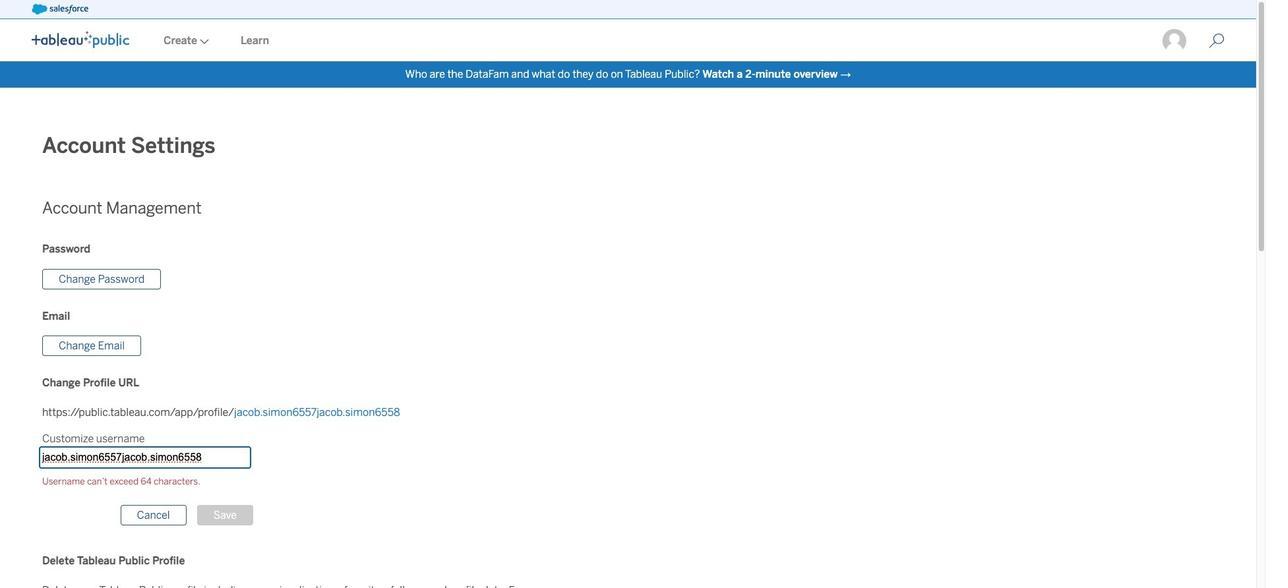 Task type: describe. For each thing, give the bounding box(es) containing it.
jacob.simon6557 image
[[1162, 28, 1188, 54]]



Task type: vqa. For each thing, say whether or not it's contained in the screenshot.
first Workbook thumbnail from the left
no



Task type: locate. For each thing, give the bounding box(es) containing it.
go to search image
[[1194, 33, 1241, 49]]

logo image
[[32, 31, 129, 48]]

create image
[[197, 39, 209, 44]]

None field
[[40, 448, 251, 469]]

salesforce logo image
[[32, 4, 88, 15]]



